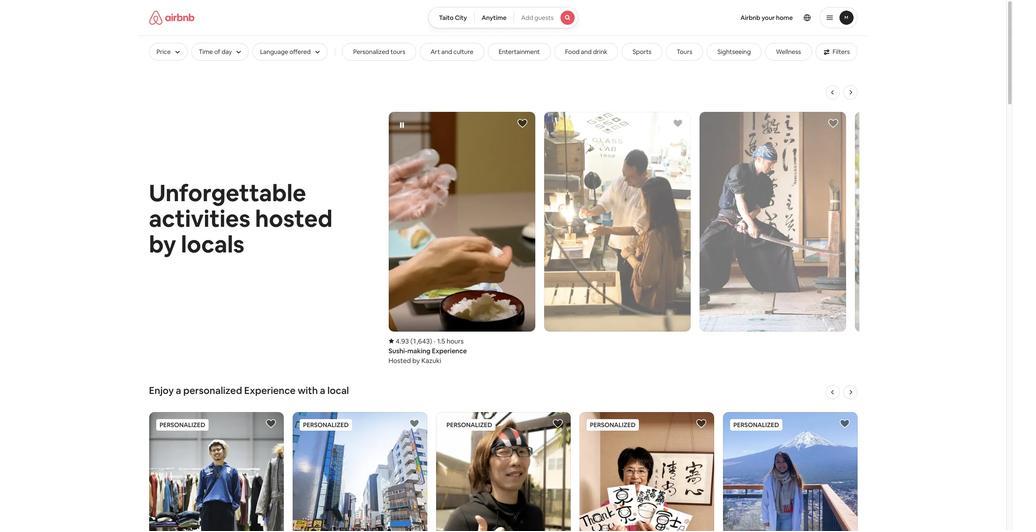 Task type: locate. For each thing, give the bounding box(es) containing it.
1 horizontal spatial a
[[320, 385, 325, 397]]

4.93
[[396, 337, 409, 346]]

a right with
[[320, 385, 325, 397]]

and right art at the top
[[441, 48, 452, 56]]

None search field
[[428, 7, 579, 28]]

experience left with
[[244, 385, 296, 397]]

locals
[[181, 230, 244, 260]]

filters
[[833, 48, 850, 56]]

group
[[387, 85, 1002, 368]]

1 horizontal spatial and
[[581, 48, 592, 56]]

hosted
[[255, 204, 333, 234]]

a
[[176, 385, 181, 397], [320, 385, 325, 397]]

sushi-making experience group
[[389, 112, 535, 366]]

1 horizontal spatial experience
[[432, 347, 467, 355]]

unforgettable
[[149, 179, 306, 208]]

0 vertical spatial by
[[149, 230, 176, 260]]

add to wishlist image inside sushi-making experience group
[[517, 118, 528, 129]]

time of day
[[199, 48, 232, 56]]

anytime
[[482, 14, 507, 22]]

of
[[214, 48, 220, 56]]

none search field containing taito city
[[428, 7, 579, 28]]

and
[[441, 48, 452, 56], [581, 48, 592, 56]]

by
[[149, 230, 176, 260], [412, 357, 420, 365]]

by inside "unforgettable activities hosted by locals"
[[149, 230, 176, 260]]

add guests
[[521, 14, 554, 22]]

Sightseeing button
[[707, 43, 762, 61]]

personalized tours
[[353, 48, 405, 56]]

home
[[776, 14, 793, 22]]

experience down · 1.5 hours
[[432, 347, 467, 355]]

and left the drink
[[581, 48, 592, 56]]

experience
[[432, 347, 467, 355], [244, 385, 296, 397]]

and for food
[[581, 48, 592, 56]]

airbnb
[[741, 14, 760, 22]]

add
[[521, 14, 533, 22]]

enjoy
[[149, 385, 174, 397]]

food and drink
[[565, 48, 608, 56]]

Entertainment button
[[488, 43, 551, 61]]

add to wishlist image
[[673, 118, 683, 129], [828, 118, 839, 129], [552, 419, 563, 430], [839, 419, 850, 430]]

2 and from the left
[[581, 48, 592, 56]]

0 vertical spatial experience
[[432, 347, 467, 355]]

1 a from the left
[[176, 385, 181, 397]]

offered
[[290, 48, 311, 56]]

0 horizontal spatial experience
[[244, 385, 296, 397]]

1 vertical spatial by
[[412, 357, 420, 365]]

Art and culture button
[[420, 43, 484, 61]]

Personalized tours button
[[342, 43, 416, 61]]

guests
[[535, 14, 554, 22]]

0 horizontal spatial by
[[149, 230, 176, 260]]

time of day button
[[191, 43, 249, 61]]

drink
[[593, 48, 608, 56]]

add to wishlist image
[[517, 118, 528, 129], [265, 419, 276, 430], [409, 419, 420, 430], [696, 419, 707, 430]]

1 and from the left
[[441, 48, 452, 56]]

tours
[[391, 48, 405, 56]]

enjoy a personalized experience with a local
[[149, 385, 349, 397]]

0 horizontal spatial and
[[441, 48, 452, 56]]

day
[[222, 48, 232, 56]]

a right the enjoy
[[176, 385, 181, 397]]

taito city button
[[428, 7, 475, 28]]

activities
[[149, 204, 250, 234]]

Tours button
[[666, 43, 703, 61]]

Sports button
[[622, 43, 662, 61]]

anytime button
[[474, 7, 514, 28]]

add guests button
[[514, 7, 579, 28]]

price
[[157, 48, 171, 56]]

personalized
[[353, 48, 389, 56]]

1 horizontal spatial by
[[412, 357, 420, 365]]

1 vertical spatial experience
[[244, 385, 296, 397]]

city
[[455, 14, 467, 22]]

filters button
[[816, 43, 858, 61]]

profile element
[[589, 0, 858, 35]]

0 horizontal spatial a
[[176, 385, 181, 397]]



Task type: describe. For each thing, give the bounding box(es) containing it.
personalized
[[183, 385, 242, 397]]

sushi-making experience hosted by kazuki
[[389, 347, 467, 365]]

art and culture
[[431, 48, 474, 56]]

taito city
[[439, 14, 467, 22]]

culture
[[453, 48, 474, 56]]

language
[[260, 48, 288, 56]]

Food and drink button
[[554, 43, 618, 61]]

language offered button
[[253, 43, 328, 61]]

by inside sushi-making experience hosted by kazuki
[[412, 357, 420, 365]]

entertainment
[[499, 48, 540, 56]]

2 a from the left
[[320, 385, 325, 397]]

and for art
[[441, 48, 452, 56]]

food
[[565, 48, 580, 56]]

unforgettable activities hosted by locals
[[149, 179, 333, 260]]

airbnb your home link
[[735, 8, 798, 27]]

with
[[298, 385, 318, 397]]

price button
[[149, 43, 188, 61]]

group containing 4.93 (1,643)
[[387, 85, 1002, 368]]

4.93 (1,643)
[[396, 337, 432, 346]]

local
[[327, 385, 349, 397]]

sports
[[633, 48, 652, 56]]

making
[[407, 347, 431, 355]]

sushi-
[[389, 347, 407, 355]]

art
[[431, 48, 440, 56]]

airbnb your home
[[741, 14, 793, 22]]

wellness
[[776, 48, 801, 56]]

hours
[[447, 337, 464, 346]]

experience inside sushi-making experience hosted by kazuki
[[432, 347, 467, 355]]

(1,643)
[[411, 337, 432, 346]]

4.93 out of 5 average rating,  1,643 reviews image
[[389, 337, 432, 346]]

authentic japanese food crawl in asakusa group
[[855, 112, 1002, 332]]

tours
[[677, 48, 692, 56]]

Wellness button
[[765, 43, 812, 61]]

kazuki
[[421, 357, 441, 365]]

·
[[434, 337, 436, 346]]

time
[[199, 48, 213, 56]]

taito
[[439, 14, 454, 22]]

1.5
[[437, 337, 445, 346]]

language offered
[[260, 48, 311, 56]]

· 1.5 hours
[[434, 337, 464, 346]]

your
[[762, 14, 775, 22]]

hosted
[[389, 357, 411, 365]]

sightseeing
[[718, 48, 751, 56]]



Task type: vqa. For each thing, say whether or not it's contained in the screenshot.
WELLNESS on the right of the page
yes



